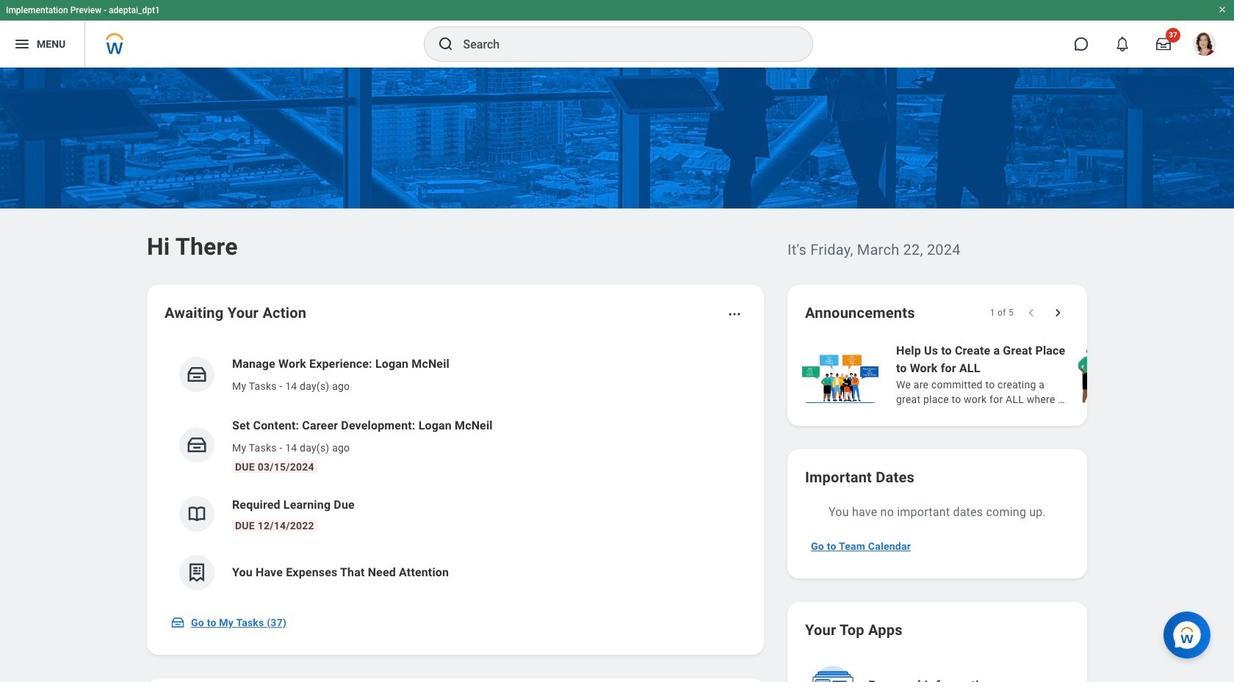 Task type: locate. For each thing, give the bounding box(es) containing it.
close environment banner image
[[1218, 5, 1227, 14]]

1 vertical spatial inbox image
[[186, 434, 208, 456]]

banner
[[0, 0, 1234, 68]]

inbox image
[[186, 364, 208, 386], [186, 434, 208, 456]]

chevron right small image
[[1051, 306, 1065, 320]]

status
[[990, 307, 1014, 319]]

notifications large image
[[1115, 37, 1130, 51]]

1 horizontal spatial list
[[799, 341, 1234, 408]]

inbox image
[[170, 616, 185, 630]]

0 vertical spatial inbox image
[[186, 364, 208, 386]]

related actions image
[[727, 307, 742, 322]]

main content
[[0, 68, 1234, 682]]

dashboard expenses image
[[186, 562, 208, 584]]

profile logan mcneil image
[[1193, 32, 1217, 59]]

list
[[799, 341, 1234, 408], [165, 344, 746, 602]]

Search Workday  search field
[[463, 28, 782, 60]]



Task type: vqa. For each thing, say whether or not it's contained in the screenshot.
the inbox large image
yes



Task type: describe. For each thing, give the bounding box(es) containing it.
inbox large image
[[1156, 37, 1171, 51]]

justify image
[[13, 35, 31, 53]]

chevron left small image
[[1024, 306, 1039, 320]]

book open image
[[186, 503, 208, 525]]

0 horizontal spatial list
[[165, 344, 746, 602]]

search image
[[437, 35, 454, 53]]

1 inbox image from the top
[[186, 364, 208, 386]]

2 inbox image from the top
[[186, 434, 208, 456]]



